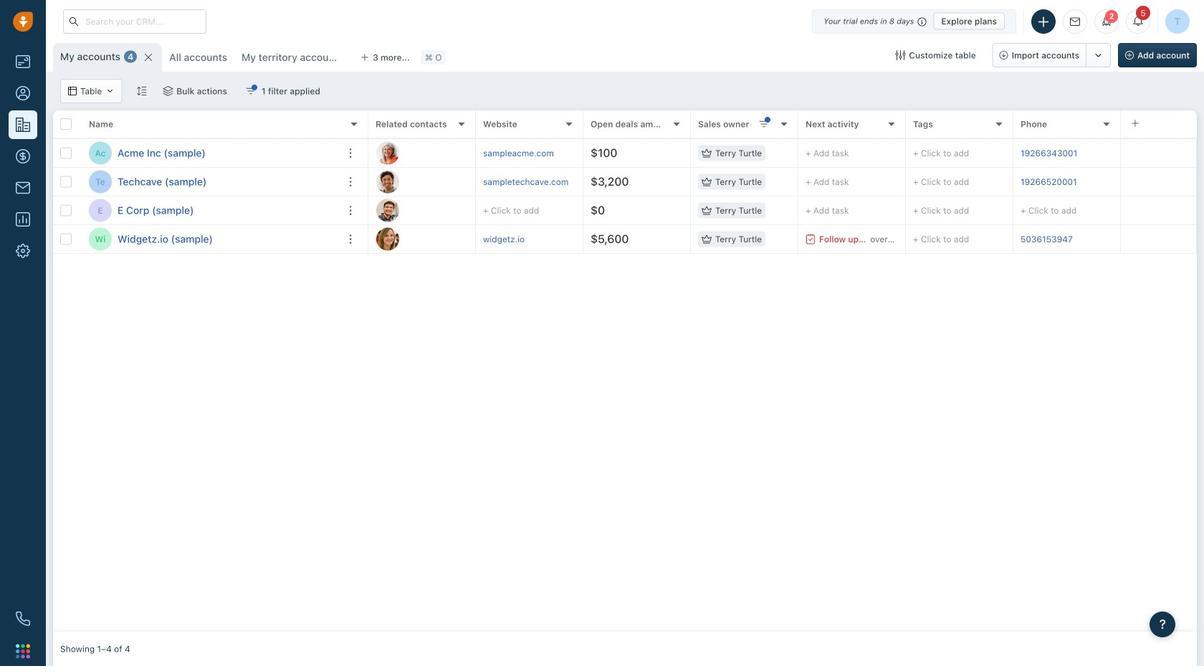 Task type: locate. For each thing, give the bounding box(es) containing it.
4 cell from the top
[[1121, 225, 1197, 253]]

1 row group from the left
[[53, 139, 369, 254]]

container_wx8msf4aqz5i3rn1 image
[[163, 86, 173, 96], [106, 87, 114, 95], [702, 148, 712, 158], [702, 177, 712, 187], [702, 205, 712, 215], [702, 234, 712, 244]]

cell for 1st j "icon" from the bottom
[[1121, 225, 1197, 253]]

1 j image from the top
[[376, 199, 399, 222]]

style_myh0__igzzd8unmi image
[[136, 86, 146, 96]]

2 row group from the left
[[369, 139, 1197, 254]]

2 j image from the top
[[376, 228, 399, 251]]

1 cell from the top
[[1121, 139, 1197, 167]]

row
[[53, 110, 369, 139]]

container_wx8msf4aqz5i3rn1 image
[[896, 50, 906, 60], [246, 86, 256, 96], [68, 87, 77, 95], [806, 234, 816, 244]]

cell
[[1121, 139, 1197, 167], [1121, 168, 1197, 196], [1121, 196, 1197, 224], [1121, 225, 1197, 253]]

j image
[[376, 199, 399, 222], [376, 228, 399, 251]]

2 cell from the top
[[1121, 168, 1197, 196]]

phone element
[[9, 604, 37, 633]]

group
[[993, 43, 1111, 67]]

column header
[[82, 110, 369, 139]]

0 vertical spatial j image
[[376, 199, 399, 222]]

1 vertical spatial j image
[[376, 228, 399, 251]]

press space to select this row. row
[[53, 139, 369, 168], [369, 139, 1197, 168], [53, 168, 369, 196], [369, 168, 1197, 196], [53, 196, 369, 225], [369, 196, 1197, 225], [53, 225, 369, 254], [369, 225, 1197, 254]]

3 cell from the top
[[1121, 196, 1197, 224]]

row group
[[53, 139, 369, 254], [369, 139, 1197, 254]]

grid
[[53, 109, 1197, 632]]



Task type: describe. For each thing, give the bounding box(es) containing it.
Search your CRM... text field
[[63, 9, 206, 34]]

cell for 's' "image"
[[1121, 168, 1197, 196]]

s image
[[376, 170, 399, 193]]

cell for 1st j "icon"
[[1121, 196, 1197, 224]]

cell for l icon
[[1121, 139, 1197, 167]]

freshworks switcher image
[[16, 644, 30, 658]]

phone image
[[16, 612, 30, 626]]

send email image
[[1070, 17, 1080, 26]]

l image
[[376, 142, 399, 165]]



